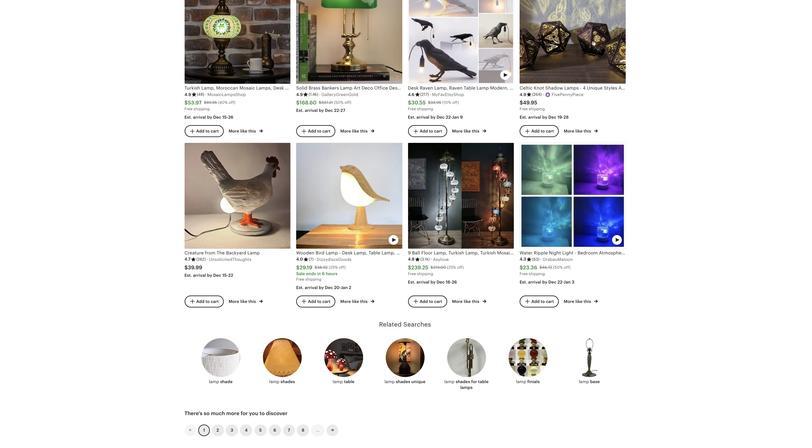 Task type: locate. For each thing, give the bounding box(es) containing it.
(25% right 319.00
[[447, 266, 456, 270]]

more like this
[[229, 129, 257, 134], [341, 129, 369, 134], [453, 129, 481, 134], [564, 129, 593, 134], [229, 300, 257, 304], [341, 300, 369, 304], [453, 300, 481, 304], [564, 300, 593, 304]]

$ right the '23.36'
[[540, 266, 543, 270]]

add to cart for 53.97
[[196, 129, 219, 133]]

dec left '19-'
[[549, 115, 557, 120]]

add to cart button down est. arrival by dec 15-26
[[185, 125, 224, 137]]

(50% right 46.72
[[554, 266, 563, 270]]

1 horizontal spatial 22-
[[446, 115, 453, 120]]

·
[[205, 92, 207, 97], [320, 92, 321, 97], [430, 92, 431, 97], [543, 92, 545, 97], [207, 257, 208, 262], [315, 257, 316, 262], [431, 257, 432, 262], [541, 257, 542, 262]]

cart down $ 39.99 est. arrival by dec 15-22
[[211, 299, 219, 304]]

2 15- from the top
[[223, 273, 228, 278]]

to down 'est. arrival by dec 19-28'
[[541, 129, 545, 133]]

1 vertical spatial 3
[[231, 428, 233, 433]]

$ right 168.60 on the left top of the page
[[319, 100, 322, 105]]

cart down the est. arrival by dec 18-26
[[435, 299, 443, 304]]

4.3
[[520, 257, 527, 262]]

2 (25% from the left
[[447, 266, 456, 270]]

est. for 23.36
[[520, 280, 528, 285]]

like for 23.36
[[576, 300, 583, 304]]

this for 29.19
[[361, 300, 368, 304]]

4.9
[[185, 92, 191, 97], [296, 92, 303, 97], [520, 92, 527, 97]]

6
[[322, 272, 325, 277], [274, 428, 276, 433]]

shades
[[281, 380, 295, 384], [396, 380, 411, 384], [456, 380, 471, 384]]

(10%
[[443, 100, 452, 105]]

this
[[249, 129, 256, 134], [361, 129, 368, 134], [472, 129, 480, 134], [584, 129, 592, 134], [249, 300, 256, 304], [361, 300, 368, 304], [472, 300, 480, 304], [584, 300, 592, 304]]

1 vertical spatial 22-
[[446, 115, 453, 120]]

arrival for 30.55
[[417, 115, 430, 120]]

add to cart for 239.25
[[420, 299, 443, 304]]

1 horizontal spatial 2
[[349, 285, 352, 290]]

2 right 20-
[[349, 285, 352, 290]]

7 lamp from the left
[[579, 380, 590, 384]]

shipping inside $ 53.97 $ 89.95 (40% off) free shipping
[[194, 107, 210, 111]]

arrival down 168.60 on the left top of the page
[[305, 108, 318, 113]]

add to cart for 23.36
[[532, 299, 554, 304]]

cart down est. arrival by dec 20-jan 2
[[323, 299, 331, 304]]

unique
[[412, 380, 426, 384]]

6 lamp from the left
[[517, 380, 527, 384]]

by inside $ 39.99 est. arrival by dec 15-22
[[207, 273, 212, 278]]

more like this link
[[229, 128, 263, 135], [341, 128, 375, 135], [453, 128, 487, 135], [564, 128, 599, 135], [229, 298, 263, 305], [341, 298, 375, 305], [453, 298, 487, 305], [564, 298, 599, 305]]

0 horizontal spatial jan
[[341, 285, 348, 290]]

2 vertical spatial 22-
[[558, 280, 564, 285]]

5 link
[[255, 425, 267, 437]]

shipping down the '23.36'
[[529, 272, 545, 277]]

est. for 49.95
[[520, 115, 528, 120]]

26 down $ 239.25 $ 319.00 (25% off) free shipping
[[452, 280, 457, 285]]

add to cart button down est. arrival by dec 20-jan 2
[[296, 296, 336, 308]]

3
[[572, 280, 575, 285], [231, 428, 233, 433]]

22-
[[334, 108, 341, 113], [446, 115, 453, 120], [558, 280, 564, 285]]

for
[[472, 380, 478, 384], [241, 411, 248, 417]]

for left you
[[241, 411, 248, 417]]

est. for 53.97
[[185, 115, 192, 120]]

free inside $ 239.25 $ 319.00 (25% off) free shipping
[[408, 272, 416, 277]]

0 vertical spatial 26
[[228, 115, 234, 120]]

lamp
[[209, 380, 219, 384], [269, 380, 280, 384], [333, 380, 343, 384], [385, 380, 395, 384], [445, 380, 455, 384], [517, 380, 527, 384], [579, 380, 590, 384]]

3 shades from the left
[[456, 380, 471, 384]]

off) right 319.00
[[458, 266, 464, 270]]

more for 168.60
[[341, 129, 351, 134]]

(50% inside $ 23.36 $ 46.72 (50% off) free shipping
[[554, 266, 563, 270]]

(40%
[[218, 100, 228, 105]]

dec down 337.21
[[325, 108, 333, 113]]

add to cart button down est. arrival by dec 22-jan 3
[[520, 296, 559, 308]]

$ down 4.8
[[408, 265, 412, 271]]

add down est. arrival by dec 20-jan 2
[[308, 299, 316, 304]]

free down 30.55
[[408, 107, 416, 111]]

shipping for 239.25
[[417, 272, 434, 277]]

off) inside the $ 30.55 $ 33.95 (10% off) free shipping
[[453, 100, 459, 105]]

30.55
[[412, 100, 426, 106]]

add to cart for 30.55
[[420, 129, 443, 133]]

add to cart button down the est. arrival by dec 18-26
[[408, 296, 447, 308]]

add to cart down est. arrival by dec 15-26
[[196, 129, 219, 133]]

1 vertical spatial for
[[241, 411, 248, 417]]

(50%
[[334, 100, 344, 105], [554, 266, 563, 270]]

dec
[[325, 108, 333, 113], [213, 115, 221, 120], [437, 115, 445, 120], [549, 115, 557, 120], [213, 273, 221, 278], [437, 280, 445, 285], [549, 280, 557, 285], [325, 285, 333, 290]]

(50% up 27
[[334, 100, 344, 105]]

0 horizontal spatial 26
[[228, 115, 234, 120]]

(48)
[[197, 92, 204, 97]]

product video element for 30.55
[[408, 0, 514, 84]]

add to cart button for 29.19
[[296, 296, 336, 308]]

add for 29.19
[[308, 299, 316, 304]]

jan for 29.19
[[341, 285, 348, 290]]

add to cart button
[[185, 125, 224, 137], [296, 125, 336, 137], [408, 125, 447, 137], [520, 125, 559, 137], [185, 296, 224, 308], [296, 296, 336, 308], [408, 296, 447, 308], [520, 296, 559, 308]]

more like this for 53.97
[[229, 129, 257, 134]]

by for 23.36
[[543, 280, 548, 285]]

lamp for lamp finials
[[517, 380, 527, 384]]

shipping down 30.55
[[417, 107, 434, 111]]

arrival down the '23.36'
[[529, 280, 542, 285]]

more for 53.97
[[229, 129, 239, 134]]

0 vertical spatial 6
[[322, 272, 325, 277]]

more down 27
[[341, 129, 351, 134]]

dec inside $ 39.99 est. arrival by dec 15-22
[[213, 273, 221, 278]]

4.7
[[185, 257, 191, 262]]

off) for 30.55
[[453, 100, 459, 105]]

$ down (217)
[[428, 100, 431, 105]]

off) inside $ 53.97 $ 89.95 (40% off) free shipping
[[229, 100, 236, 105]]

to for 168.60
[[318, 129, 322, 133]]

to down est. arrival by dec 22-jan 3
[[541, 299, 545, 304]]

2 shades from the left
[[396, 380, 411, 384]]

est. for 239.25
[[408, 280, 416, 285]]

2 lamp from the left
[[269, 380, 280, 384]]

$ down 4.3
[[520, 265, 524, 271]]

off) right (10%
[[453, 100, 459, 105]]

jan for 30.55
[[453, 115, 459, 120]]

0 vertical spatial (50%
[[334, 100, 344, 105]]

7 link
[[283, 425, 295, 437]]

more for 23.36
[[564, 300, 575, 304]]

1 lamp from the left
[[209, 380, 219, 384]]

creature
[[185, 251, 204, 256]]

by
[[319, 108, 324, 113], [207, 115, 212, 120], [431, 115, 436, 120], [543, 115, 548, 120], [207, 273, 212, 278], [431, 280, 436, 285], [543, 280, 548, 285], [319, 285, 324, 290]]

0 horizontal spatial (50%
[[334, 100, 344, 105]]

1 vertical spatial 26
[[452, 280, 457, 285]]

6 right in
[[322, 272, 325, 277]]

dec for 239.25
[[437, 280, 445, 285]]

cart for 53.97
[[211, 129, 219, 133]]

ends
[[306, 272, 316, 277]]

4.9 up 49.95
[[520, 92, 527, 97]]

est. arrival by dec 22-jan 3
[[520, 280, 575, 285]]

2 horizontal spatial shades
[[456, 380, 471, 384]]

this for 49.95
[[584, 129, 592, 134]]

2 vertical spatial jan
[[341, 285, 348, 290]]

from
[[205, 251, 216, 256]]

more down 9
[[453, 129, 463, 134]]

cart down est. arrival by dec 15-26
[[211, 129, 219, 133]]

related
[[379, 321, 402, 328]]

4 lamp from the left
[[385, 380, 395, 384]]

15-
[[223, 115, 228, 120], [223, 273, 228, 278]]

add to cart for 29.19
[[308, 299, 331, 304]]

add down '$ 168.60 $ 337.21 (50% off) est. arrival by dec 22-27'
[[308, 129, 316, 133]]

shipping down ends
[[306, 277, 322, 282]]

1 horizontal spatial 3
[[572, 280, 575, 285]]

shipping down 49.95
[[529, 107, 545, 111]]

3 lamp from the left
[[333, 380, 343, 384]]

2 horizontal spatial 4.9
[[520, 92, 527, 97]]

$ inside $ 39.99 est. arrival by dec 15-22
[[185, 265, 188, 271]]

searches
[[404, 321, 431, 328]]

2 horizontal spatial product video element
[[520, 143, 626, 249]]

5 lamp from the left
[[445, 380, 455, 384]]

(25% for 239.25
[[447, 266, 456, 270]]

est. down 239.25
[[408, 280, 416, 285]]

free for 239.25
[[408, 272, 416, 277]]

(25% up the hours
[[329, 266, 338, 270]]

(25% for 29.19
[[329, 266, 338, 270]]

arrival down 239.25
[[417, 280, 430, 285]]

lamp for lamp shades
[[269, 380, 280, 384]]

$ left the 89.95 at the left top of the page
[[185, 100, 188, 106]]

by left 22
[[207, 273, 212, 278]]

29.19
[[300, 265, 313, 271]]

1 horizontal spatial (25%
[[447, 266, 456, 270]]

0 vertical spatial 3
[[572, 280, 575, 285]]

15- down (40%
[[223, 115, 228, 120]]

creature from the backyard lamp image
[[185, 143, 291, 249]]

· right "(7)"
[[315, 257, 316, 262]]

1 horizontal spatial (50%
[[554, 266, 563, 270]]

more like this for 168.60
[[341, 129, 369, 134]]

1 horizontal spatial 26
[[452, 280, 457, 285]]

(25% inside $ 29.19 $ 38.92 (25% off) sale ends in 6 hours free shipping
[[329, 266, 338, 270]]

jan left 9
[[453, 115, 459, 120]]

2 link
[[212, 425, 224, 437]]

by for 30.55
[[431, 115, 436, 120]]

add down est. arrival by dec 15-26
[[196, 129, 205, 133]]

desk raven lamp, raven table lamp modern, black bird lamp, crow statue resin lamp, bedside lamp, wall lamp, resin night light, from usa image
[[408, 0, 514, 84]]

free down the '23.36'
[[520, 272, 528, 277]]

add to cart button for 53.97
[[185, 125, 224, 137]]

to for 23.36
[[541, 299, 545, 304]]

0 horizontal spatial 6
[[274, 428, 276, 433]]

dec down $ 53.97 $ 89.95 (40% off) free shipping
[[213, 115, 221, 120]]

by for 239.25
[[431, 280, 436, 285]]

1 horizontal spatial for
[[472, 380, 478, 384]]

$ 168.60 $ 337.21 (50% off) est. arrival by dec 22-27
[[296, 100, 352, 113]]

0 horizontal spatial product video element
[[296, 143, 403, 249]]

3 link
[[226, 425, 238, 437]]

0 vertical spatial 15-
[[223, 115, 228, 120]]

by down in
[[319, 285, 324, 290]]

off) for 29.19
[[339, 266, 346, 270]]

this for 23.36
[[584, 300, 592, 304]]

to down est. arrival by dec 20-jan 2
[[318, 299, 322, 304]]

7
[[288, 428, 290, 433]]

arrival inside '$ 168.60 $ 337.21 (50% off) est. arrival by dec 22-27'
[[305, 108, 318, 113]]

to for 53.97
[[206, 129, 210, 133]]

add to cart down est. arrival by dec 20-jan 2
[[308, 299, 331, 304]]

cart down est. arrival by dec 22-jan 3
[[546, 299, 554, 304]]

add to cart button down $ 39.99 est. arrival by dec 15-22
[[185, 296, 224, 308]]

lamp shades unique
[[385, 380, 426, 384]]

to down the est. arrival by dec 18-26
[[429, 299, 434, 304]]

add down est. arrival by dec 22-jan 3
[[532, 299, 540, 304]]

jan down $ 23.36 $ 46.72 (50% off) free shipping at the right bottom of page
[[564, 280, 571, 285]]

shipping inside $ 239.25 $ 319.00 (25% off) free shipping
[[417, 272, 434, 277]]

est. down 30.55
[[408, 115, 416, 120]]

0 vertical spatial for
[[472, 380, 478, 384]]

shipping inside $ 23.36 $ 46.72 (50% off) free shipping
[[529, 272, 545, 277]]

off) inside $ 239.25 $ 319.00 (25% off) free shipping
[[458, 266, 464, 270]]

lamp finials
[[517, 380, 540, 384]]

cart for 168.60
[[323, 129, 331, 133]]

backyard
[[226, 251, 246, 256]]

add for 30.55
[[420, 129, 428, 133]]

dec for 49.95
[[549, 115, 557, 120]]

1 horizontal spatial 4.9
[[296, 92, 303, 97]]

2 horizontal spatial jan
[[564, 280, 571, 285]]

1 vertical spatial (50%
[[554, 266, 563, 270]]

free inside the $ 30.55 $ 33.95 (10% off) free shipping
[[408, 107, 416, 111]]

off) right (40%
[[229, 100, 236, 105]]

add to cart down est. arrival by dec 22-jan 3
[[532, 299, 554, 304]]

more like this for 23.36
[[564, 300, 593, 304]]

more down est. arrival by dec 22-jan 3
[[564, 300, 575, 304]]

free down 239.25
[[408, 272, 416, 277]]

shipping inside $ 49.95 free shipping
[[529, 107, 545, 111]]

shade
[[220, 380, 233, 384]]

1 horizontal spatial table
[[479, 380, 489, 384]]

lamp inside lamp shades for table lamps
[[445, 380, 455, 384]]

· for 23.36
[[541, 257, 542, 262]]

like for 29.19
[[352, 300, 359, 304]]

cart
[[211, 129, 219, 133], [323, 129, 331, 133], [435, 129, 443, 133], [546, 129, 554, 133], [211, 299, 219, 304], [323, 299, 331, 304], [435, 299, 443, 304], [546, 299, 554, 304]]

0 horizontal spatial 4.9
[[185, 92, 191, 97]]

1 shades from the left
[[281, 380, 295, 384]]

to down est. arrival by dec 15-26
[[206, 129, 210, 133]]

2 horizontal spatial 22-
[[558, 280, 564, 285]]

1 horizontal spatial product video element
[[408, 0, 514, 84]]

add to cart
[[196, 129, 219, 133], [308, 129, 331, 133], [420, 129, 443, 133], [532, 129, 554, 133], [196, 299, 219, 304], [308, 299, 331, 304], [420, 299, 443, 304], [532, 299, 554, 304]]

add to cart down the est. arrival by dec 18-26
[[420, 299, 443, 304]]

0 horizontal spatial table
[[344, 380, 355, 384]]

off) for 23.36
[[564, 266, 571, 270]]

est. arrival by dec 18-26
[[408, 280, 457, 285]]

for up lamps
[[472, 380, 478, 384]]

arrival down 53.97
[[193, 115, 206, 120]]

this for 30.55
[[472, 129, 480, 134]]

off) right 46.72
[[564, 266, 571, 270]]

22- inside '$ 168.60 $ 337.21 (50% off) est. arrival by dec 22-27'
[[334, 108, 341, 113]]

0 horizontal spatial 2
[[217, 428, 219, 433]]

shipping down 239.25
[[417, 272, 434, 277]]

dec left 22
[[213, 273, 221, 278]]

lamp for lamp table
[[333, 380, 343, 384]]

free inside $ 53.97 $ 89.95 (40% off) free shipping
[[185, 107, 193, 111]]

(217)
[[421, 92, 429, 97]]

est. down the '23.36'
[[520, 280, 528, 285]]

free inside $ 23.36 $ 46.72 (50% off) free shipping
[[520, 272, 528, 277]]

more like this link for 239.25
[[453, 298, 487, 305]]

shades for shades unique
[[396, 380, 411, 384]]

2 4.9 from the left
[[296, 92, 303, 97]]

est. down 53.97
[[185, 115, 192, 120]]

4.6
[[408, 92, 415, 97]]

jan down $ 29.19 $ 38.92 (25% off) sale ends in 6 hours free shipping
[[341, 285, 348, 290]]

add to cart button for 168.60
[[296, 125, 336, 137]]

0 vertical spatial jan
[[453, 115, 459, 120]]

off)
[[229, 100, 236, 105], [345, 100, 352, 105], [453, 100, 459, 105], [339, 266, 346, 270], [458, 266, 464, 270], [564, 266, 571, 270]]

off) for 239.25
[[458, 266, 464, 270]]

by down the $ 30.55 $ 33.95 (10% off) free shipping
[[431, 115, 436, 120]]

shades inside lamp shades for table lamps
[[456, 380, 471, 384]]

0 vertical spatial 2
[[349, 285, 352, 290]]

to
[[206, 129, 210, 133], [318, 129, 322, 133], [429, 129, 434, 133], [541, 129, 545, 133], [206, 299, 210, 304], [318, 299, 322, 304], [429, 299, 434, 304], [541, 299, 545, 304], [260, 411, 265, 417]]

product video element
[[408, 0, 514, 84], [296, 143, 403, 249], [520, 143, 626, 249]]

0 horizontal spatial 22-
[[334, 108, 341, 113]]

49.95
[[523, 100, 538, 106]]

4.0
[[296, 257, 303, 262]]

1 horizontal spatial jan
[[453, 115, 459, 120]]

est. for 30.55
[[408, 115, 416, 120]]

arrival down 39.99
[[193, 273, 206, 278]]

0 horizontal spatial for
[[241, 411, 248, 417]]

there's so much more for you to discover
[[185, 411, 288, 417]]

6 left '7'
[[274, 428, 276, 433]]

9 ball floor lamp, turkish lamp, turkish  mosaic lamp, turkish floor lamp,  asylove special design, image
[[408, 143, 514, 249]]

off) inside '$ 168.60 $ 337.21 (50% off) est. arrival by dec 22-27'
[[345, 100, 352, 105]]

$ up in
[[315, 266, 317, 270]]

cart down est. arrival by dec 22-jan 9
[[435, 129, 443, 133]]

0 vertical spatial 22-
[[334, 108, 341, 113]]

1 vertical spatial 6
[[274, 428, 276, 433]]

hours
[[326, 272, 338, 277]]

26
[[228, 115, 234, 120], [452, 280, 457, 285]]

1 vertical spatial jan
[[564, 280, 571, 285]]

38.92
[[317, 266, 328, 270]]

1 4.9 from the left
[[185, 92, 191, 97]]

table
[[344, 380, 355, 384], [479, 380, 489, 384]]

1 vertical spatial 15-
[[223, 273, 228, 278]]

$ 30.55 $ 33.95 (10% off) free shipping
[[408, 100, 459, 111]]

4
[[245, 428, 248, 433]]

more
[[229, 129, 239, 134], [341, 129, 351, 134], [453, 129, 463, 134], [564, 129, 575, 134], [229, 300, 239, 304], [341, 300, 351, 304], [453, 300, 463, 304], [564, 300, 575, 304]]

add down est. arrival by dec 22-jan 9
[[420, 129, 428, 133]]

off) inside $ 23.36 $ 46.72 (50% off) free shipping
[[564, 266, 571, 270]]

arrival
[[305, 108, 318, 113], [193, 115, 206, 120], [417, 115, 430, 120], [529, 115, 542, 120], [193, 273, 206, 278], [417, 280, 430, 285], [529, 280, 542, 285], [305, 285, 318, 290]]

arrival inside $ 39.99 est. arrival by dec 15-22
[[193, 273, 206, 278]]

add
[[196, 129, 205, 133], [308, 129, 316, 133], [420, 129, 428, 133], [532, 129, 540, 133], [196, 299, 205, 304], [308, 299, 316, 304], [420, 299, 428, 304], [532, 299, 540, 304]]

1 (25% from the left
[[329, 266, 338, 270]]

by down $ 53.97 $ 89.95 (40% off) free shipping
[[207, 115, 212, 120]]

est. down sale
[[296, 285, 304, 290]]

(50% inside '$ 168.60 $ 337.21 (50% off) est. arrival by dec 22-27'
[[334, 100, 344, 105]]

shipping inside the $ 30.55 $ 33.95 (10% off) free shipping
[[417, 107, 434, 111]]

free for 23.36
[[520, 272, 528, 277]]

more down the est. arrival by dec 18-26
[[453, 300, 463, 304]]

1 horizontal spatial 6
[[322, 272, 325, 277]]

shipping inside $ 29.19 $ 38.92 (25% off) sale ends in 6 hours free shipping
[[306, 277, 322, 282]]

est. arrival by dec 22-jan 9
[[408, 115, 463, 120]]

free for 53.97
[[185, 107, 193, 111]]

15- down creature from the backyard lamp
[[223, 273, 228, 278]]

off) for 53.97
[[229, 100, 236, 105]]

off) inside $ 29.19 $ 38.92 (25% off) sale ends in 6 hours free shipping
[[339, 266, 346, 270]]

dec left 20-
[[325, 285, 333, 290]]

0 horizontal spatial (25%
[[329, 266, 338, 270]]

est. down $ 49.95 free shipping
[[520, 115, 528, 120]]

1 horizontal spatial shades
[[396, 380, 411, 384]]

table inside lamp shades for table lamps
[[479, 380, 489, 384]]

2 table from the left
[[479, 380, 489, 384]]

0 horizontal spatial shades
[[281, 380, 295, 384]]

to down '$ 168.60 $ 337.21 (50% off) est. arrival by dec 22-27'
[[318, 129, 322, 133]]

$ up 'est. arrival by dec 19-28'
[[520, 100, 523, 106]]

arrival down ends
[[305, 285, 318, 290]]

more like this for 30.55
[[453, 129, 481, 134]]

(25% inside $ 239.25 $ 319.00 (25% off) free shipping
[[447, 266, 456, 270]]

free down sale
[[296, 277, 305, 282]]

by down $ 23.36 $ 46.72 (50% off) free shipping at the right bottom of page
[[543, 280, 548, 285]]

add to cart button for 30.55
[[408, 125, 447, 137]]

arrival for 53.97
[[193, 115, 206, 120]]

shades for shades for table lamps
[[456, 380, 471, 384]]

$ down (48) at the top left
[[204, 100, 207, 105]]

26 down $ 53.97 $ 89.95 (40% off) free shipping
[[228, 115, 234, 120]]



Task type: vqa. For each thing, say whether or not it's contained in the screenshot.
Creature on the left bottom of page
yes



Task type: describe. For each thing, give the bounding box(es) containing it.
more like this link for 23.36
[[564, 298, 599, 305]]

est. inside '$ 168.60 $ 337.21 (50% off) est. arrival by dec 22-27'
[[296, 108, 304, 113]]

product video element for 23.36
[[520, 143, 626, 249]]

53.97
[[188, 100, 202, 106]]

dec inside '$ 168.60 $ 337.21 (50% off) est. arrival by dec 22-27'
[[325, 108, 333, 113]]

est. arrival by dec 15-26
[[185, 115, 234, 120]]

by for 53.97
[[207, 115, 212, 120]]

168.60
[[300, 100, 317, 106]]

like for 168.60
[[352, 129, 359, 134]]

base
[[591, 380, 600, 384]]

(7)
[[309, 257, 314, 262]]

sale
[[296, 272, 305, 277]]

239.25
[[412, 265, 429, 271]]

more
[[227, 411, 240, 417]]

more like this link for 53.97
[[229, 128, 263, 135]]

$ 239.25 $ 319.00 (25% off) free shipping
[[408, 265, 464, 277]]

1 table from the left
[[344, 380, 355, 384]]

8 link
[[297, 425, 310, 437]]

add to cart down $ 39.99 est. arrival by dec 15-22
[[196, 299, 219, 304]]

this for 53.97
[[249, 129, 256, 134]]

28
[[564, 115, 569, 120]]

27
[[341, 108, 346, 113]]

arrival for 29.19
[[305, 285, 318, 290]]

19-
[[558, 115, 564, 120]]

9
[[460, 115, 463, 120]]

related searches
[[379, 321, 431, 328]]

lamp for lamp base
[[579, 380, 590, 384]]

· for 29.19
[[315, 257, 316, 262]]

22
[[228, 273, 233, 278]]

lamp for lamp shades unique
[[385, 380, 395, 384]]

... button
[[311, 425, 325, 437]]

lamp table
[[333, 380, 355, 384]]

free for 30.55
[[408, 107, 416, 111]]

dec for 53.97
[[213, 115, 221, 120]]

lamp shades for table lamps
[[445, 380, 489, 390]]

cart for 30.55
[[435, 129, 443, 133]]

product video element for 29.19
[[296, 143, 403, 249]]

you
[[249, 411, 259, 417]]

$ 53.97 $ 89.95 (40% off) free shipping
[[185, 100, 236, 111]]

more for 29.19
[[341, 300, 351, 304]]

add for 168.60
[[308, 129, 316, 133]]

8
[[302, 428, 305, 433]]

lamp base
[[579, 380, 600, 384]]

shipping for 30.55
[[417, 107, 434, 111]]

6 inside $ 29.19 $ 38.92 (25% off) sale ends in 6 hours free shipping
[[322, 272, 325, 277]]

$ 23.36 $ 46.72 (50% off) free shipping
[[520, 265, 571, 277]]

20-
[[334, 285, 341, 290]]

· for 168.60
[[320, 92, 321, 97]]

to down $ 39.99 est. arrival by dec 15-22
[[206, 299, 210, 304]]

$ up sale
[[296, 265, 300, 271]]

1
[[203, 428, 205, 433]]

like for 30.55
[[464, 129, 471, 134]]

more like this for 29.19
[[341, 300, 369, 304]]

$ right 239.25
[[431, 266, 434, 270]]

to for 29.19
[[318, 299, 322, 304]]

arrival for 239.25
[[417, 280, 430, 285]]

$ 49.95 free shipping
[[520, 100, 545, 111]]

4.9 for 168.60
[[296, 92, 303, 97]]

(262)
[[197, 257, 206, 262]]

$ 29.19 $ 38.92 (25% off) sale ends in 6 hours free shipping
[[296, 265, 346, 282]]

to for 30.55
[[429, 129, 434, 133]]

(1.4k)
[[309, 92, 319, 97]]

add for 53.97
[[196, 129, 205, 133]]

this for 239.25
[[472, 300, 480, 304]]

more like this for 239.25
[[453, 300, 481, 304]]

by inside '$ 168.60 $ 337.21 (50% off) est. arrival by dec 22-27'
[[319, 108, 324, 113]]

lamp
[[248, 251, 260, 256]]

6 inside 6 link
[[274, 428, 276, 433]]

creature from the backyard lamp
[[185, 251, 260, 256]]

337.21
[[322, 100, 333, 105]]

18-
[[446, 280, 452, 285]]

so
[[204, 411, 210, 417]]

there's
[[185, 411, 203, 417]]

· for 30.55
[[430, 92, 431, 97]]

$ 39.99 est. arrival by dec 15-22
[[185, 265, 233, 278]]

cart for 23.36
[[546, 299, 554, 304]]

turkish lamp, moroccan mosaic lamps, desk lamps, table lamp, home decor,  antique decorative glass bohemian vintage lamps, authentic rustic image
[[185, 0, 291, 84]]

arrival for 49.95
[[529, 115, 542, 120]]

33.95
[[431, 100, 442, 105]]

dec for 30.55
[[437, 115, 445, 120]]

lamp for lamp shade
[[209, 380, 219, 384]]

more down 28 in the right top of the page
[[564, 129, 575, 134]]

by for 49.95
[[543, 115, 548, 120]]

much
[[211, 411, 225, 417]]

more down 22
[[229, 300, 239, 304]]

cart for 29.19
[[323, 299, 331, 304]]

dec for 23.36
[[549, 280, 557, 285]]

wooden bird lamp - desk lamp, table lamp, small lamp, cute decor, christmas ornament, portable light, bedside light, bird night light, gifts image
[[296, 143, 403, 249]]

lamp shades
[[269, 380, 295, 384]]

add to cart down 'est. arrival by dec 19-28'
[[532, 129, 554, 133]]

1 15- from the top
[[223, 115, 228, 120]]

4 link
[[240, 425, 253, 437]]

46.72
[[543, 266, 553, 270]]

4.8
[[408, 257, 415, 262]]

est. inside $ 39.99 est. arrival by dec 15-22
[[185, 273, 192, 278]]

shades for shades
[[281, 380, 295, 384]]

6 link
[[269, 425, 281, 437]]

22- for 30.55
[[446, 115, 453, 120]]

est. arrival by dec 19-28
[[520, 115, 569, 120]]

est. arrival by dec 20-jan 2
[[296, 285, 352, 290]]

89.95
[[207, 100, 217, 105]]

22- for 23.36
[[558, 280, 564, 285]]

$ inside $ 49.95 free shipping
[[520, 100, 523, 106]]

3 4.9 from the left
[[520, 92, 527, 97]]

39.99
[[188, 265, 202, 271]]

free inside $ 49.95 free shipping
[[520, 107, 528, 111]]

for inside lamp shades for table lamps
[[472, 380, 478, 384]]

26 for 239.25
[[452, 280, 457, 285]]

like for 239.25
[[464, 300, 471, 304]]

cart for 239.25
[[435, 299, 443, 304]]

to right you
[[260, 411, 265, 417]]

more for 239.25
[[453, 300, 463, 304]]

add down 'est. arrival by dec 19-28'
[[532, 129, 540, 133]]

· for 53.97
[[205, 92, 207, 97]]

add to cart button down 'est. arrival by dec 19-28'
[[520, 125, 559, 137]]

5
[[259, 428, 262, 433]]

· right the (264)
[[543, 92, 545, 97]]

(50% for 23.36
[[554, 266, 563, 270]]

add to cart button for 23.36
[[520, 296, 559, 308]]

$ down 4.6
[[408, 100, 412, 106]]

finials
[[528, 380, 540, 384]]

more like this link for 29.19
[[341, 298, 375, 305]]

(50% for 168.60
[[334, 100, 344, 105]]

off) for 168.60
[[345, 100, 352, 105]]

(63)
[[533, 257, 540, 262]]

add down $ 39.99 est. arrival by dec 15-22
[[196, 299, 205, 304]]

(264)
[[533, 92, 542, 97]]

319.00
[[434, 266, 446, 270]]

23.36
[[524, 265, 538, 271]]

discover
[[266, 411, 288, 417]]

in
[[317, 272, 321, 277]]

lamps
[[461, 385, 473, 390]]

lamp shade
[[209, 380, 233, 384]]

est. for 29.19
[[296, 285, 304, 290]]

· for 239.25
[[431, 257, 432, 262]]

...
[[316, 428, 320, 433]]

more for 30.55
[[453, 129, 463, 134]]

15- inside $ 39.99 est. arrival by dec 15-22
[[223, 273, 228, 278]]

1 vertical spatial 2
[[217, 428, 219, 433]]

dec for 29.19
[[325, 285, 333, 290]]

celtic knot shadow lamps - 4 unique styles available, geometric lights, lasercut elegance, cordless led nightlights, trinity sailor dara image
[[520, 0, 626, 84]]

· right (262) in the left bottom of the page
[[207, 257, 208, 262]]

(3.1k)
[[421, 257, 430, 262]]

solid brass bankers lamp art deco office desktop green glass england vintage library university classic shade tiffany man cave gift idea image
[[296, 0, 403, 84]]

jan for 23.36
[[564, 280, 571, 285]]

shipping for 23.36
[[529, 272, 545, 277]]

more like this link for 168.60
[[341, 128, 375, 135]]

1 link
[[198, 425, 210, 437]]

cart down 'est. arrival by dec 19-28'
[[546, 129, 554, 133]]

4.9 for 53.97
[[185, 92, 191, 97]]

water ripple night light - bedroom atmosphere light - bedroom decoration - aesthetic atmosphere  holiday gift - ambient night light image
[[520, 143, 626, 249]]

26 for 53.97
[[228, 115, 234, 120]]

the
[[217, 251, 225, 256]]

like for 53.97
[[241, 129, 248, 134]]

0 horizontal spatial 3
[[231, 428, 233, 433]]

$ left 337.21
[[296, 100, 300, 106]]

arrival for 23.36
[[529, 280, 542, 285]]

free inside $ 29.19 $ 38.92 (25% off) sale ends in 6 hours free shipping
[[296, 277, 305, 282]]



